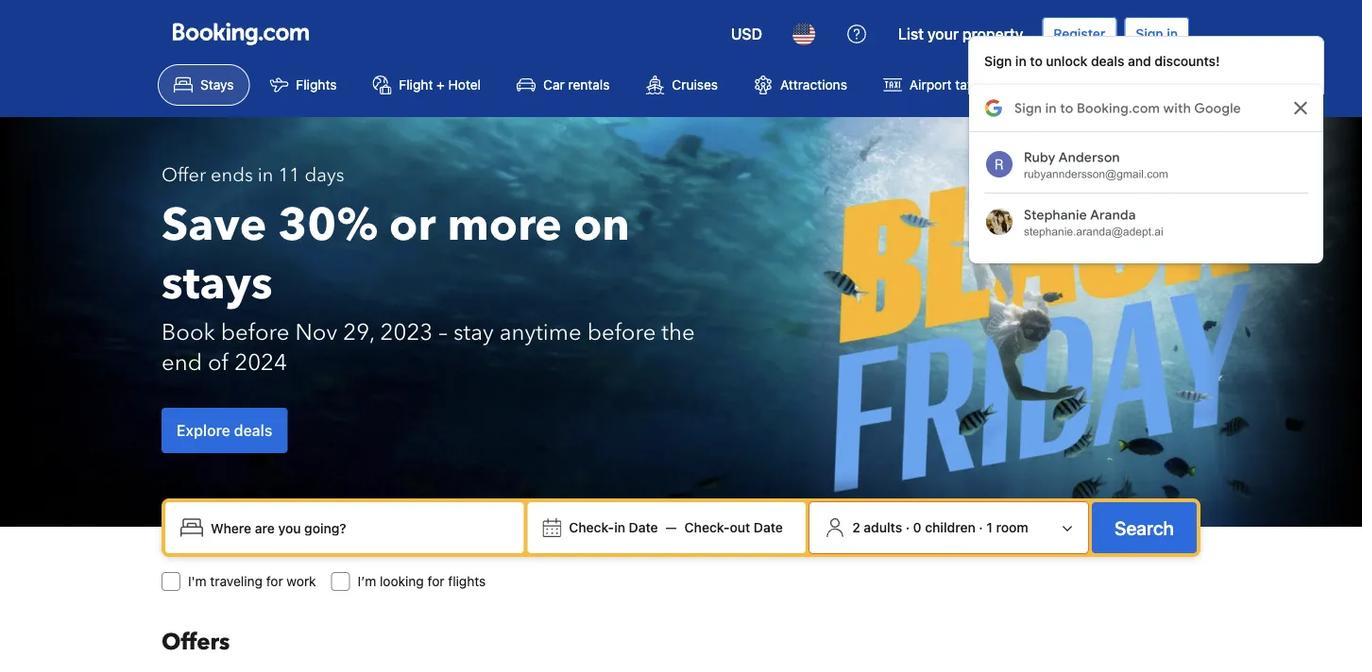 Task type: describe. For each thing, give the bounding box(es) containing it.
of
[[208, 347, 229, 378]]

the
[[662, 317, 695, 348]]

more
[[447, 195, 562, 256]]

1 date from the left
[[629, 520, 658, 536]]

cruises link
[[630, 64, 734, 106]]

in for sign in
[[1167, 26, 1178, 42]]

register link
[[1042, 17, 1117, 51]]

for for looking
[[428, 574, 444, 589]]

search button
[[1092, 503, 1197, 554]]

i'm
[[358, 574, 376, 589]]

flights
[[296, 77, 337, 93]]

book
[[162, 317, 215, 348]]

offer ends in 11 days save 30% or more on stays book before nov 29, 2023 – stay anytime before the end of 2024
[[162, 162, 695, 378]]

ends
[[211, 162, 253, 188]]

booking.com image
[[173, 23, 309, 45]]

sign in to unlock deals and discounts!
[[984, 53, 1220, 69]]

nov
[[295, 317, 337, 348]]

usd
[[731, 25, 762, 43]]

check-out date button
[[677, 511, 791, 545]]

2 adults · 0 children · 1 room
[[852, 520, 1028, 536]]

i'm traveling for work
[[188, 574, 316, 589]]

1 vertical spatial deals
[[234, 422, 272, 440]]

2 check- from the left
[[685, 520, 730, 536]]

2 date from the left
[[754, 520, 783, 536]]

sign in
[[1136, 26, 1178, 42]]

in for sign in to unlock deals and discounts!
[[1015, 53, 1027, 69]]

11
[[278, 162, 300, 188]]

29,
[[343, 317, 375, 348]]

2 before from the left
[[587, 317, 656, 348]]

adults
[[864, 520, 902, 536]]

traveling
[[210, 574, 263, 589]]

rentals
[[568, 77, 610, 93]]

discounts!
[[1155, 53, 1220, 69]]

2023
[[380, 317, 433, 348]]

your
[[928, 25, 959, 43]]

taxis
[[955, 77, 984, 93]]

car rentals
[[543, 77, 610, 93]]

airport taxis link
[[867, 64, 1000, 106]]

flights link
[[254, 64, 353, 106]]

1
[[986, 520, 993, 536]]

check-in date button
[[561, 511, 666, 545]]

2 adults · 0 children · 1 room button
[[817, 510, 1081, 546]]

flight + hotel link
[[357, 64, 497, 106]]

flights
[[448, 574, 486, 589]]

–
[[439, 317, 448, 348]]

i'm looking for flights
[[358, 574, 486, 589]]

cruises
[[672, 77, 718, 93]]

looking
[[380, 574, 424, 589]]

and
[[1128, 53, 1151, 69]]

usd button
[[720, 11, 774, 57]]

check-in date — check-out date
[[569, 520, 783, 536]]

1 · from the left
[[906, 520, 910, 536]]

end
[[162, 347, 202, 378]]

car
[[543, 77, 565, 93]]

attractions
[[780, 77, 847, 93]]

unlock
[[1046, 53, 1088, 69]]

attractions link
[[738, 64, 863, 106]]



Task type: locate. For each thing, give the bounding box(es) containing it.
1 check- from the left
[[569, 520, 614, 536]]

list your property
[[898, 25, 1023, 43]]

to
[[1030, 53, 1043, 69]]

hotel
[[448, 77, 481, 93]]

offer
[[162, 162, 206, 188]]

· left 0
[[906, 520, 910, 536]]

1 horizontal spatial check-
[[685, 520, 730, 536]]

in inside offer ends in 11 days save 30% or more on stays book before nov 29, 2023 – stay anytime before the end of 2024
[[258, 162, 273, 188]]

0
[[913, 520, 922, 536]]

search
[[1115, 517, 1174, 539]]

for left work
[[266, 574, 283, 589]]

+
[[437, 77, 445, 93]]

date right out
[[754, 520, 783, 536]]

0 horizontal spatial before
[[221, 317, 290, 348]]

0 horizontal spatial sign
[[984, 53, 1012, 69]]

stays link
[[158, 64, 250, 106]]

car rentals link
[[501, 64, 626, 106]]

for
[[266, 574, 283, 589], [428, 574, 444, 589]]

out
[[730, 520, 750, 536]]

children
[[925, 520, 976, 536]]

or
[[389, 195, 436, 256]]

deals right explore
[[234, 422, 272, 440]]

1 horizontal spatial for
[[428, 574, 444, 589]]

check-
[[569, 520, 614, 536], [685, 520, 730, 536]]

1 vertical spatial sign
[[984, 53, 1012, 69]]

sign for sign in to unlock deals and discounts!
[[984, 53, 1012, 69]]

deals
[[1091, 53, 1124, 69], [234, 422, 272, 440]]

property
[[963, 25, 1023, 43]]

0 horizontal spatial ·
[[906, 520, 910, 536]]

0 vertical spatial sign
[[1136, 26, 1163, 42]]

days
[[305, 162, 344, 188]]

anytime
[[499, 317, 582, 348]]

2
[[852, 520, 860, 536]]

· left 1
[[979, 520, 983, 536]]

in left 11
[[258, 162, 273, 188]]

—
[[666, 520, 677, 536]]

check- right —
[[685, 520, 730, 536]]

room
[[996, 520, 1028, 536]]

explore
[[177, 422, 230, 440]]

date left —
[[629, 520, 658, 536]]

0 horizontal spatial for
[[266, 574, 283, 589]]

1 horizontal spatial sign
[[1136, 26, 1163, 42]]

0 horizontal spatial check-
[[569, 520, 614, 536]]

sign
[[1136, 26, 1163, 42], [984, 53, 1012, 69]]

stays
[[162, 253, 273, 315]]

on
[[573, 195, 630, 256]]

before
[[221, 317, 290, 348], [587, 317, 656, 348]]

save
[[162, 195, 267, 256]]

·
[[906, 520, 910, 536], [979, 520, 983, 536]]

Where are you going? field
[[203, 511, 516, 545]]

1 horizontal spatial ·
[[979, 520, 983, 536]]

for left flights
[[428, 574, 444, 589]]

i'm
[[188, 574, 207, 589]]

check- left —
[[569, 520, 614, 536]]

flight + hotel
[[399, 77, 481, 93]]

2 for from the left
[[428, 574, 444, 589]]

before left nov
[[221, 317, 290, 348]]

before left the
[[587, 317, 656, 348]]

0 horizontal spatial deals
[[234, 422, 272, 440]]

stay
[[453, 317, 494, 348]]

explore deals
[[177, 422, 272, 440]]

sign up the and
[[1136, 26, 1163, 42]]

0 vertical spatial deals
[[1091, 53, 1124, 69]]

explore deals link
[[162, 408, 287, 453]]

date
[[629, 520, 658, 536], [754, 520, 783, 536]]

1 horizontal spatial before
[[587, 317, 656, 348]]

sign for sign in
[[1136, 26, 1163, 42]]

2 · from the left
[[979, 520, 983, 536]]

in left —
[[614, 520, 625, 536]]

stays
[[200, 77, 234, 93]]

list your property link
[[887, 11, 1035, 57]]

2024
[[235, 347, 287, 378]]

1 for from the left
[[266, 574, 283, 589]]

airport taxis
[[910, 77, 984, 93]]

sign in link
[[1124, 17, 1189, 51]]

work
[[287, 574, 316, 589]]

1 horizontal spatial date
[[754, 520, 783, 536]]

in inside sign in link
[[1167, 26, 1178, 42]]

0 horizontal spatial date
[[629, 520, 658, 536]]

list
[[898, 25, 924, 43]]

in up discounts!
[[1167, 26, 1178, 42]]

deals left the and
[[1091, 53, 1124, 69]]

flight
[[399, 77, 433, 93]]

in left to
[[1015, 53, 1027, 69]]

register
[[1054, 26, 1105, 42]]

in for check-in date — check-out date
[[614, 520, 625, 536]]

30%
[[278, 195, 378, 256]]

airport
[[910, 77, 952, 93]]

1 horizontal spatial deals
[[1091, 53, 1124, 69]]

for for traveling
[[266, 574, 283, 589]]

1 before from the left
[[221, 317, 290, 348]]

in
[[1167, 26, 1178, 42], [1015, 53, 1027, 69], [258, 162, 273, 188], [614, 520, 625, 536]]

sign down property
[[984, 53, 1012, 69]]



Task type: vqa. For each thing, say whether or not it's contained in the screenshot.
up inside CAN I PICK UP THE CAR FROM ONE LOCATION BUT RETURN IT TO A DIFFERENT ONE IN IN THE UNITED STATES?
no



